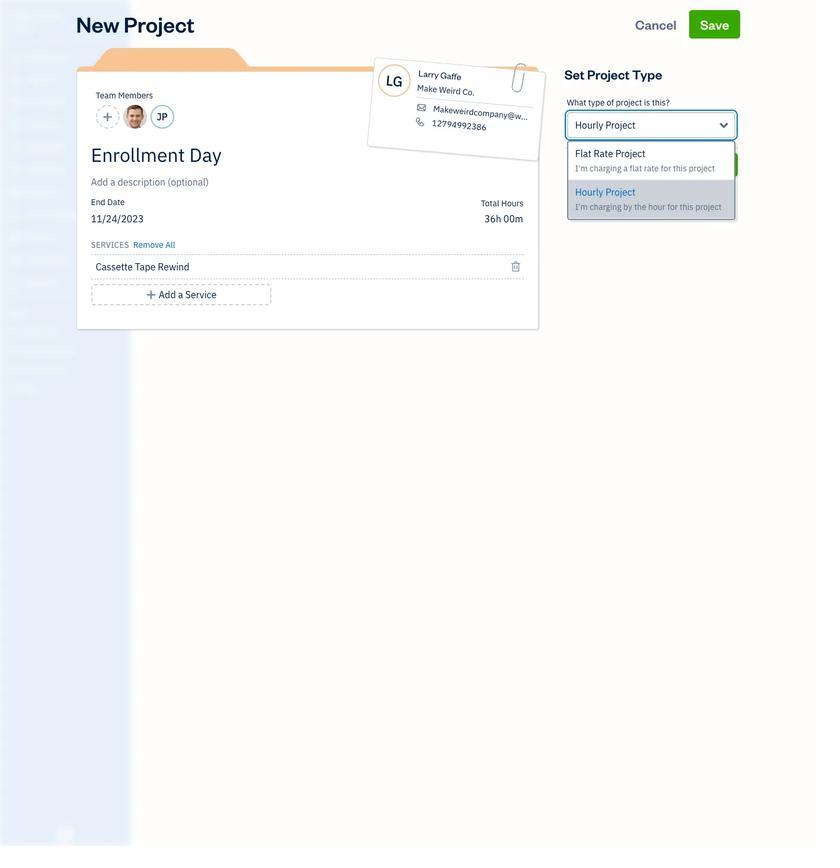 Task type: locate. For each thing, give the bounding box(es) containing it.
remove
[[133, 240, 164, 250]]

phone image
[[414, 117, 427, 127]]

cassette
[[96, 261, 133, 273]]

project down done button
[[696, 202, 722, 212]]

save
[[701, 16, 730, 33]]

new
[[76, 10, 120, 38]]

what type of project is this?
[[567, 97, 670, 108]]

remove project service image
[[511, 260, 522, 274]]

1 vertical spatial cancel button
[[565, 153, 684, 177]]

rewind
[[158, 261, 190, 273]]

0 vertical spatial this
[[674, 163, 687, 174]]

items and services image
[[9, 345, 127, 355]]

money image
[[8, 232, 22, 244]]

envelope image
[[415, 102, 428, 113]]

services
[[91, 240, 129, 250]]

for right rate
[[661, 163, 672, 174]]

set project type
[[565, 66, 663, 82]]

2 charging from the top
[[590, 202, 622, 212]]

hourly
[[576, 119, 604, 131], [576, 186, 604, 198]]

list box containing flat rate project
[[568, 142, 735, 219]]

i'm down flat
[[576, 163, 588, 174]]

i'm inside flat rate project i'm charging a flat rate for this project
[[576, 163, 588, 174]]

flat
[[630, 163, 643, 174]]

project image
[[8, 187, 22, 199]]

0 vertical spatial i'm
[[576, 163, 588, 174]]

charging
[[590, 163, 622, 174], [590, 202, 622, 212]]

1 vertical spatial i'm
[[576, 202, 588, 212]]

project left is at the top
[[616, 97, 643, 108]]

project for hourly project i'm charging by the hour for this project
[[606, 186, 636, 198]]

cancel
[[636, 16, 677, 33], [607, 158, 642, 171]]

cancel up type
[[636, 16, 677, 33]]

this right hour
[[680, 202, 694, 212]]

what
[[567, 97, 587, 108]]

type
[[633, 66, 663, 82]]

estimate image
[[8, 97, 22, 109]]

2 vertical spatial project
[[696, 202, 722, 212]]

project
[[124, 10, 195, 38], [588, 66, 630, 82], [606, 119, 636, 131], [616, 148, 646, 160], [606, 186, 636, 198]]

i'm inside hourly project i'm charging by the hour for this project
[[576, 202, 588, 212]]

a right add
[[178, 289, 183, 301]]

project inside flat rate project i'm charging a flat rate for this project
[[689, 163, 716, 174]]

1 vertical spatial charging
[[590, 202, 622, 212]]

hourly down flat
[[576, 186, 604, 198]]

i'm left the by
[[576, 202, 588, 212]]

list box
[[568, 142, 735, 219]]

done
[[701, 158, 727, 171]]

2 hourly from the top
[[576, 186, 604, 198]]

hourly inside hourly project i'm charging by the hour for this project
[[576, 186, 604, 198]]

Project Description text field
[[91, 175, 417, 189]]

charging down rate
[[590, 163, 622, 174]]

project for set project type
[[588, 66, 630, 82]]

2 i'm from the top
[[576, 202, 588, 212]]

services remove all
[[91, 240, 175, 250]]

by
[[624, 202, 633, 212]]

for right hour
[[668, 202, 678, 212]]

cancel left rate
[[607, 158, 642, 171]]

rate
[[645, 163, 659, 174]]

project right rate
[[689, 163, 716, 174]]

12794992386
[[432, 118, 487, 133]]

make
[[417, 82, 438, 95]]

for
[[661, 163, 672, 174], [668, 202, 678, 212]]

1 vertical spatial for
[[668, 202, 678, 212]]

add
[[159, 289, 176, 301]]

for inside hourly project i'm charging by the hour for this project
[[668, 202, 678, 212]]

this right rate
[[674, 163, 687, 174]]

makeweirdcompany@weird.co
[[433, 103, 547, 124]]

a inside button
[[178, 289, 183, 301]]

done button
[[691, 153, 738, 177]]

team
[[96, 90, 116, 101]]

0 horizontal spatial a
[[178, 289, 183, 301]]

hourly inside project type field
[[576, 119, 604, 131]]

0 vertical spatial charging
[[590, 163, 622, 174]]

project
[[616, 97, 643, 108], [689, 163, 716, 174], [696, 202, 722, 212]]

settings image
[[9, 383, 127, 393]]

1 horizontal spatial a
[[624, 163, 628, 174]]

1 vertical spatial a
[[178, 289, 183, 301]]

0 vertical spatial hourly
[[576, 119, 604, 131]]

project inside hourly project i'm charging by the hour for this project
[[606, 186, 636, 198]]

co.
[[462, 86, 475, 98]]

inc
[[46, 11, 62, 23]]

plus image
[[146, 288, 157, 302]]

hourly down type
[[576, 119, 604, 131]]

freshbooks image
[[56, 827, 75, 842]]

invoice image
[[8, 119, 22, 131]]

0 vertical spatial for
[[661, 163, 672, 174]]

1 vertical spatial this
[[680, 202, 694, 212]]

this
[[674, 163, 687, 174], [680, 202, 694, 212]]

1 vertical spatial hourly
[[576, 186, 604, 198]]

add a service
[[159, 289, 217, 301]]

remove all button
[[131, 235, 175, 252]]

1 vertical spatial project
[[689, 163, 716, 174]]

hourly for hourly project i'm charging by the hour for this project
[[576, 186, 604, 198]]

1 i'm from the top
[[576, 163, 588, 174]]

this inside flat rate project i'm charging a flat rate for this project
[[674, 163, 687, 174]]

charging left the by
[[590, 202, 622, 212]]

1 hourly from the top
[[576, 119, 604, 131]]

project inside field
[[606, 119, 636, 131]]

cancel button
[[625, 10, 688, 39], [565, 153, 684, 177]]

new project
[[76, 10, 195, 38]]

hourly project
[[576, 119, 636, 131]]

this inside hourly project i'm charging by the hour for this project
[[680, 202, 694, 212]]

members
[[118, 90, 153, 101]]

a left flat
[[624, 163, 628, 174]]

1 charging from the top
[[590, 163, 622, 174]]

a
[[624, 163, 628, 174], [178, 289, 183, 301]]

0 vertical spatial a
[[624, 163, 628, 174]]

total
[[481, 198, 500, 209]]

0 vertical spatial project
[[616, 97, 643, 108]]

is
[[645, 97, 651, 108]]

i'm
[[576, 163, 588, 174], [576, 202, 588, 212]]



Task type: describe. For each thing, give the bounding box(es) containing it.
of
[[607, 97, 614, 108]]

tape
[[135, 261, 156, 273]]

chart image
[[8, 254, 22, 266]]

payment image
[[8, 142, 22, 154]]

End date in  format text field
[[91, 213, 235, 225]]

main element
[[0, 0, 160, 846]]

Project Name text field
[[91, 143, 417, 167]]

lg
[[385, 70, 404, 91]]

project for new project
[[124, 10, 195, 38]]

hour
[[649, 202, 666, 212]]

add team member image
[[102, 110, 113, 124]]

team members image
[[9, 326, 127, 336]]

charging inside hourly project i'm charging by the hour for this project
[[590, 202, 622, 212]]

the
[[635, 202, 647, 212]]

project for hourly project
[[606, 119, 636, 131]]

total hours
[[481, 198, 524, 209]]

charging inside flat rate project i'm charging a flat rate for this project
[[590, 163, 622, 174]]

type
[[589, 97, 605, 108]]

for inside flat rate project i'm charging a flat rate for this project
[[661, 163, 672, 174]]

rate
[[594, 148, 614, 160]]

hourly for hourly project
[[576, 119, 604, 131]]

a inside flat rate project i'm charging a flat rate for this project
[[624, 163, 628, 174]]

end
[[91, 197, 105, 208]]

cassette tape rewind
[[96, 261, 190, 273]]

all
[[165, 240, 175, 250]]

service
[[185, 289, 217, 301]]

bank connections image
[[9, 364, 127, 374]]

project inside flat rate project i'm charging a flat rate for this project
[[616, 148, 646, 160]]

flat rate project i'm charging a flat rate for this project
[[576, 148, 716, 174]]

Hourly Budget text field
[[485, 213, 524, 225]]

report image
[[8, 277, 22, 289]]

turtle
[[9, 11, 43, 23]]

client image
[[8, 74, 22, 86]]

apps image
[[9, 307, 127, 317]]

weird
[[439, 84, 461, 97]]

expense image
[[8, 164, 22, 176]]

project inside 'what type of project is this?' element
[[616, 97, 643, 108]]

dashboard image
[[8, 52, 22, 63]]

save button
[[690, 10, 741, 39]]

0 vertical spatial cancel
[[636, 16, 677, 33]]

1 vertical spatial cancel
[[607, 158, 642, 171]]

flat rate project option
[[568, 142, 735, 180]]

flat
[[576, 148, 592, 160]]

set
[[565, 66, 585, 82]]

hourly project option
[[568, 180, 735, 219]]

gaffe
[[440, 69, 462, 83]]

0 vertical spatial cancel button
[[625, 10, 688, 39]]

hours
[[502, 198, 524, 209]]

larry gaffe make weird co.
[[417, 68, 475, 98]]

Project Type field
[[567, 112, 736, 138]]

hourly project i'm charging by the hour for this project
[[576, 186, 722, 212]]

turtle inc owner
[[9, 11, 62, 33]]

this?
[[653, 97, 670, 108]]

owner
[[9, 24, 31, 33]]

date
[[107, 197, 125, 208]]

add a service button
[[91, 284, 271, 305]]

what type of project is this? element
[[565, 88, 738, 148]]

project inside hourly project i'm charging by the hour for this project
[[696, 202, 722, 212]]

timer image
[[8, 209, 22, 221]]

team members
[[96, 90, 153, 101]]

jp
[[157, 111, 168, 123]]

larry
[[418, 68, 439, 81]]

end date
[[91, 197, 125, 208]]



Task type: vqa. For each thing, say whether or not it's contained in the screenshot.
flat rate project i'm charging a flat rate for this project
yes



